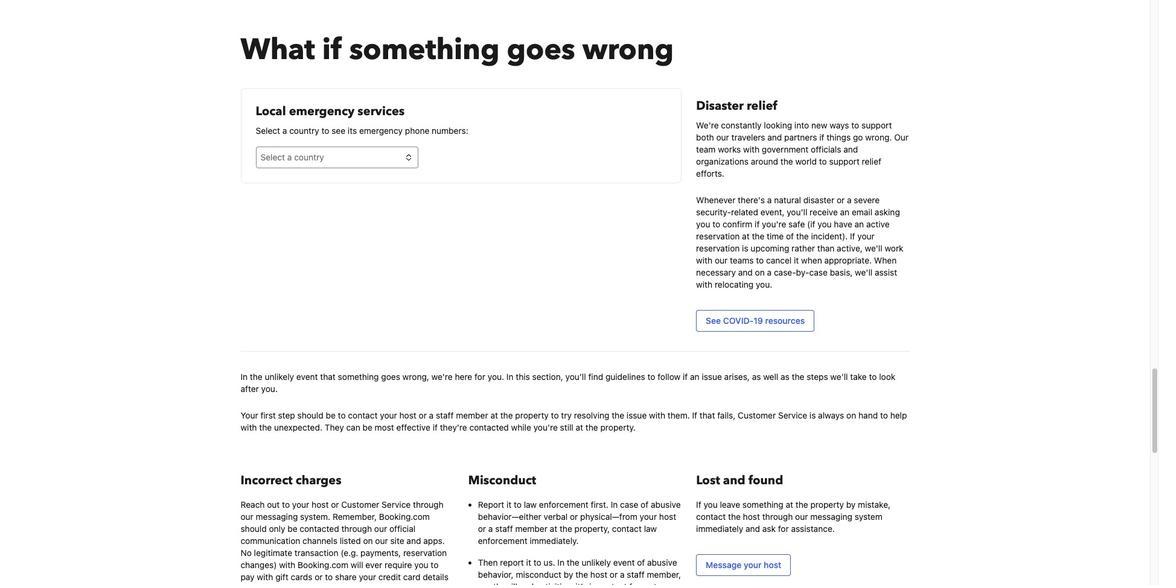 Task type: vqa. For each thing, say whether or not it's contained in the screenshot.
Round-trip flights included Packages include flights to and from your destination
no



Task type: describe. For each thing, give the bounding box(es) containing it.
1 horizontal spatial be
[[326, 410, 336, 421]]

2 horizontal spatial be
[[363, 422, 372, 433]]

you down the receive
[[818, 219, 832, 229]]

of inside report it to law enforcement first. in case of abusive behavior—either verbal or physical—from your host or a staff member at the property, contact law enforcement immediately.
[[641, 500, 649, 510]]

be inside "reach out to your host or customer service through our messaging system. remember, booking.com should only be contacted through our official communication channels listed on our site and apps. no legitimate transaction (e.g. payments, reservation changes) with booking.com will ever require you to pay with gift cards or to share your credit card details by phone, text message, or email."
[[288, 524, 297, 534]]

or inside your first step should be to contact your host or a staff member at the property to try resolving the issue with them. if that fails, customer service is always on hand to help with the unexpected. they can be most effective if they're contacted while you're still at the property.
[[419, 410, 427, 421]]

incident).
[[811, 231, 848, 241]]

other
[[488, 582, 509, 586]]

to left look on the right
[[869, 372, 877, 382]]

to left 'help'
[[880, 410, 888, 421]]

and down go
[[844, 144, 858, 154]]

effective
[[396, 422, 430, 433]]

and down looking
[[768, 132, 782, 142]]

in inside report it to law enforcement first. in case of abusive behavior—either verbal or physical—from your host or a staff member at the property, contact law enforcement immediately.
[[611, 500, 618, 510]]

your
[[241, 410, 258, 421]]

host inside report it to law enforcement first. in case of abusive behavior—either verbal or physical—from your host or a staff member at the property, contact law enforcement immediately.
[[659, 512, 676, 522]]

in up after
[[241, 372, 248, 382]]

issue inside your first step should be to contact your host or a staff member at the property to try resolving the issue with them. if that fails, customer service is always on hand to help with the unexpected. they can be most effective if they're contacted while you're still at the property.
[[627, 410, 647, 421]]

to up go
[[851, 120, 859, 130]]

wrong.
[[865, 132, 892, 142]]

well
[[763, 372, 778, 382]]

system.
[[300, 512, 330, 522]]

looking
[[764, 120, 792, 130]]

first
[[260, 410, 276, 421]]

to inside report it to law enforcement first. in case of abusive behavior—either verbal or physical—from your host or a staff member at the property, contact law enforcement immediately.
[[514, 500, 522, 510]]

your up system.
[[292, 500, 309, 510]]

resources
[[765, 316, 805, 326]]

reservation inside "reach out to your host or customer service through our messaging system. remember, booking.com should only be contacted through our official communication channels listed on our site and apps. no legitimate transaction (e.g. payments, reservation changes) with booking.com will ever require you to pay with gift cards or to share your credit card details by phone, text message, or email."
[[403, 548, 447, 558]]

with up necessary
[[696, 255, 712, 265]]

a inside your first step should be to contact your host or a staff member at the property to try resolving the issue with them. if that fails, customer service is always on hand to help with the unexpected. they can be most effective if they're contacted while you're still at the property.
[[429, 410, 434, 421]]

0 vertical spatial through
[[413, 500, 444, 510]]

assistance.
[[791, 524, 835, 534]]

resolving
[[574, 410, 609, 421]]

you're inside whenever there's a natural disaster or a severe security-related event, you'll receive an email asking you to confirm if you're safe (if you have an active reservation at the time of the incident). if your reservation is upcoming rather than active, we'll work with our teams to cancel it when appropriate. when necessary and on a case-by-case basis, we'll assist with relocating you.
[[762, 219, 786, 229]]

services
[[358, 103, 405, 119]]

site
[[390, 536, 404, 546]]

illegal
[[511, 582, 534, 586]]

host down ask
[[764, 560, 781, 570]]

unlikely inside then report it to us. in the unlikely event of abusive behavior, misconduct by the host or a staff member, or other illegal activities, it's important for us
[[582, 558, 611, 568]]

security-
[[696, 207, 731, 217]]

assist
[[875, 267, 897, 278]]

by inside then report it to us. in the unlikely event of abusive behavior, misconduct by the host or a staff member, or other illegal activities, it's important for us
[[564, 570, 573, 580]]

look
[[879, 372, 896, 382]]

still
[[560, 422, 573, 433]]

is inside whenever there's a natural disaster or a severe security-related event, you'll receive an email asking you to confirm if you're safe (if you have an active reservation at the time of the incident). if your reservation is upcoming rather than active, we'll work with our teams to cancel it when appropriate. when necessary and on a case-by-case basis, we'll assist with relocating you.
[[742, 243, 748, 253]]

related
[[731, 207, 758, 217]]

member inside report it to law enforcement first. in case of abusive behavior—either verbal or physical—from your host or a staff member at the property, contact law enforcement immediately.
[[515, 524, 548, 534]]

them.
[[668, 410, 690, 421]]

0 vertical spatial enforcement
[[539, 500, 589, 510]]

our left official
[[374, 524, 387, 534]]

1 horizontal spatial goes
[[507, 30, 575, 70]]

1 horizontal spatial law
[[644, 524, 657, 534]]

with down 'your'
[[241, 422, 257, 433]]

messaging inside if you leave something at the property by mistake, contact the host through our messaging system immediately and ask for assistance.
[[810, 512, 852, 522]]

issue inside in the unlikely event that something goes wrong, we're here for you. in this section, you'll find guidelines to follow if an issue arises, as well as the steps we'll take to look after you.
[[702, 372, 722, 382]]

1 horizontal spatial relief
[[862, 156, 881, 166]]

a inside local emergency services select a country to see its emergency phone numbers:
[[282, 125, 287, 136]]

you. inside whenever there's a natural disaster or a severe security-related event, you'll receive an email asking you to confirm if you're safe (if you have an active reservation at the time of the incident). if your reservation is upcoming rather than active, we'll work with our teams to cancel it when appropriate. when necessary and on a case-by-case basis, we'll assist with relocating you.
[[756, 279, 772, 290]]

staff for report
[[495, 524, 513, 534]]

legitimate
[[254, 548, 292, 558]]

member inside your first step should be to contact your host or a staff member at the property to try resolving the issue with them. if that fails, customer service is always on hand to help with the unexpected. they can be most effective if they're contacted while you're still at the property.
[[456, 410, 488, 421]]

around
[[751, 156, 778, 166]]

our down reach
[[241, 512, 253, 522]]

organizations
[[696, 156, 749, 166]]

changes)
[[241, 560, 277, 570]]

always
[[818, 410, 844, 421]]

to left try
[[551, 410, 559, 421]]

payments,
[[361, 548, 401, 558]]

an inside in the unlikely event that something goes wrong, we're here for you. in this section, you'll find guidelines to follow if an issue arises, as well as the steps we'll take to look after you.
[[690, 372, 700, 382]]

0 vertical spatial we'll
[[865, 243, 882, 253]]

or right the verbal on the bottom left of page
[[570, 512, 578, 522]]

customer inside "reach out to your host or customer service through our messaging system. remember, booking.com should only be contacted through our official communication channels listed on our site and apps. no legitimate transaction (e.g. payments, reservation changes) with booking.com will ever require you to pay with gift cards or to share your credit card details by phone, text message, or email."
[[341, 500, 379, 510]]

and inside if you leave something at the property by mistake, contact the host through our messaging system immediately and ask for assistance.
[[746, 524, 760, 534]]

at inside if you leave something at the property by mistake, contact the host through our messaging system immediately and ask for assistance.
[[786, 500, 793, 510]]

the inside report it to law enforcement first. in case of abusive behavior—either verbal or physical—from your host or a staff member at the property, contact law enforcement immediately.
[[560, 524, 572, 534]]

property,
[[575, 524, 610, 534]]

help
[[890, 410, 907, 421]]

if inside your first step should be to contact your host or a staff member at the property to try resolving the issue with them. if that fails, customer service is always on hand to help with the unexpected. they can be most effective if they're contacted while you're still at the property.
[[692, 410, 697, 421]]

with left them.
[[649, 410, 665, 421]]

(if
[[807, 219, 815, 229]]

important
[[589, 582, 627, 586]]

whenever there's a natural disaster or a severe security-related event, you'll receive an email asking you to confirm if you're safe (if you have an active reservation at the time of the incident). if your reservation is upcoming rather than active, we'll work with our teams to cancel it when appropriate. when necessary and on a case-by-case basis, we'll assist with relocating you.
[[696, 195, 904, 290]]

if inside whenever there's a natural disaster or a severe security-related event, you'll receive an email asking you to confirm if you're safe (if you have an active reservation at the time of the incident). if your reservation is upcoming rather than active, we'll work with our teams to cancel it when appropriate. when necessary and on a case-by-case basis, we'll assist with relocating you.
[[755, 219, 760, 229]]

on inside your first step should be to contact your host or a staff member at the property to try resolving the issue with them. if that fails, customer service is always on hand to help with the unexpected. they can be most effective if they're contacted while you're still at the property.
[[846, 410, 856, 421]]

something inside in the unlikely event that something goes wrong, we're here for you. in this section, you'll find guidelines to follow if an issue arises, as well as the steps we'll take to look after you.
[[338, 372, 379, 382]]

you'll inside whenever there's a natural disaster or a severe security-related event, you'll receive an email asking you to confirm if you're safe (if you have an active reservation at the time of the incident). if your reservation is upcoming rather than active, we'll work with our teams to cancel it when appropriate. when necessary and on a case-by-case basis, we'll assist with relocating you.
[[787, 207, 807, 217]]

if inside whenever there's a natural disaster or a severe security-related event, you'll receive an email asking you to confirm if you're safe (if you have an active reservation at the time of the incident). if your reservation is upcoming rather than active, we'll work with our teams to cancel it when appropriate. when necessary and on a case-by-case basis, we'll assist with relocating you.
[[850, 231, 855, 241]]

when
[[874, 255, 897, 265]]

case inside whenever there's a natural disaster or a severe security-related event, you'll receive an email asking you to confirm if you're safe (if you have an active reservation at the time of the incident). if your reservation is upcoming rather than active, we'll work with our teams to cancel it when appropriate. when necessary and on a case-by-case basis, we'll assist with relocating you.
[[809, 267, 828, 278]]

steps
[[807, 372, 828, 382]]

mistake,
[[858, 500, 891, 510]]

1 vertical spatial reservation
[[696, 243, 740, 253]]

whenever
[[696, 195, 736, 205]]

if inside in the unlikely event that something goes wrong, we're here for you. in this section, you'll find guidelines to follow if an issue arises, as well as the steps we'll take to look after you.
[[683, 372, 688, 382]]

it inside whenever there's a natural disaster or a severe security-related event, you'll receive an email asking you to confirm if you're safe (if you have an active reservation at the time of the incident). if your reservation is upcoming rather than active, we'll work with our teams to cancel it when appropriate. when necessary and on a case-by-case basis, we'll assist with relocating you.
[[794, 255, 799, 265]]

something inside if you leave something at the property by mistake, contact the host through our messaging system immediately and ask for assistance.
[[743, 500, 784, 510]]

through inside if you leave something at the property by mistake, contact the host through our messaging system immediately and ask for assistance.
[[762, 512, 793, 522]]

require
[[385, 560, 412, 570]]

than
[[817, 243, 835, 253]]

2 vertical spatial through
[[341, 524, 372, 534]]

your right message
[[744, 560, 762, 570]]

disaster
[[803, 195, 834, 205]]

arises,
[[724, 372, 750, 382]]

contacted inside your first step should be to contact your host or a staff member at the property to try resolving the issue with them. if that fails, customer service is always on hand to help with the unexpected. they can be most effective if they're contacted while you're still at the property.
[[469, 422, 509, 433]]

gift
[[275, 572, 288, 582]]

try
[[561, 410, 572, 421]]

hand
[[859, 410, 878, 421]]

abusive inside report it to law enforcement first. in case of abusive behavior—either verbal or physical—from your host or a staff member at the property, contact law enforcement immediately.
[[651, 500, 681, 510]]

upcoming
[[751, 243, 789, 253]]

we're
[[431, 372, 453, 382]]

2 horizontal spatial an
[[855, 219, 864, 229]]

most
[[375, 422, 394, 433]]

local emergency services select a country to see its emergency phone numbers:
[[256, 103, 468, 136]]

0 vertical spatial reservation
[[696, 231, 740, 241]]

first.
[[591, 500, 609, 510]]

that inside in the unlikely event that something goes wrong, we're here for you. in this section, you'll find guidelines to follow if an issue arises, as well as the steps we'll take to look after you.
[[320, 372, 336, 382]]

to down the officials
[[819, 156, 827, 166]]

host inside your first step should be to contact your host or a staff member at the property to try resolving the issue with them. if that fails, customer service is always on hand to help with the unexpected. they can be most effective if they're contacted while you're still at the property.
[[399, 410, 416, 421]]

for inside in the unlikely event that something goes wrong, we're here for you. in this section, you'll find guidelines to follow if an issue arises, as well as the steps we'll take to look after you.
[[475, 372, 485, 382]]

out
[[267, 500, 280, 510]]

incorrect charges
[[241, 473, 341, 489]]

your up email. on the bottom left
[[359, 572, 376, 582]]

ask
[[762, 524, 776, 534]]

local
[[256, 103, 286, 119]]

1 vertical spatial we'll
[[855, 267, 873, 278]]

incorrect
[[241, 473, 293, 489]]

works
[[718, 144, 741, 154]]

1 horizontal spatial support
[[862, 120, 892, 130]]

disaster relief we're constantly looking into new ways to support both our travelers and partners if things go wrong. our team works with government officials and organizations around the world to support relief efforts.
[[696, 98, 909, 179]]

or down behavior,
[[478, 582, 486, 586]]

to up they at the bottom
[[338, 410, 346, 421]]

ever
[[366, 560, 382, 570]]

wrong,
[[402, 372, 429, 382]]

time
[[767, 231, 784, 241]]

of inside whenever there's a natural disaster or a severe security-related event, you'll receive an email asking you to confirm if you're safe (if you have an active reservation at the time of the incident). if your reservation is upcoming rather than active, we'll work with our teams to cancel it when appropriate. when necessary and on a case-by-case basis, we'll assist with relocating you.
[[786, 231, 794, 241]]

Select a country to see its emergency phone numbers: text field
[[256, 147, 418, 168]]

member,
[[647, 570, 681, 580]]

to up message,
[[325, 572, 333, 582]]

cancel
[[766, 255, 792, 265]]

select
[[256, 125, 280, 136]]

or up important
[[610, 570, 618, 580]]

go
[[853, 132, 863, 142]]

both
[[696, 132, 714, 142]]

or down share
[[338, 584, 346, 586]]

host inside if you leave something at the property by mistake, contact the host through our messaging system immediately and ask for assistance.
[[743, 512, 760, 522]]

a left severe
[[847, 195, 852, 205]]

system
[[855, 512, 883, 522]]

fails,
[[717, 410, 736, 421]]

report
[[478, 500, 504, 510]]

your inside whenever there's a natural disaster or a severe security-related event, you'll receive an email asking you to confirm if you're safe (if you have an active reservation at the time of the incident). if your reservation is upcoming rather than active, we'll work with our teams to cancel it when appropriate. when necessary and on a case-by-case basis, we'll assist with relocating you.
[[857, 231, 875, 241]]

our up payments,
[[375, 536, 388, 546]]

we'll inside in the unlikely event that something goes wrong, we're here for you. in this section, you'll find guidelines to follow if an issue arises, as well as the steps we'll take to look after you.
[[830, 372, 848, 382]]

the inside disaster relief we're constantly looking into new ways to support both our travelers and partners if things go wrong. our team works with government officials and organizations around the world to support relief efforts.
[[780, 156, 793, 166]]

misconduct
[[468, 473, 536, 489]]

report
[[500, 558, 524, 568]]

wrong
[[582, 30, 674, 70]]

guidelines
[[606, 372, 645, 382]]

to down upcoming
[[756, 255, 764, 265]]

or up message,
[[315, 572, 323, 582]]

0 vertical spatial something
[[349, 30, 500, 70]]

0 vertical spatial relief
[[747, 98, 777, 114]]

to right out
[[282, 500, 290, 510]]

lost
[[696, 473, 720, 489]]

what
[[241, 30, 315, 70]]

phone
[[405, 125, 429, 136]]

remember,
[[333, 512, 377, 522]]

charges
[[296, 473, 341, 489]]

if inside disaster relief we're constantly looking into new ways to support both our travelers and partners if things go wrong. our team works with government officials and organizations around the world to support relief efforts.
[[819, 132, 824, 142]]

immediately
[[696, 524, 743, 534]]



Task type: locate. For each thing, give the bounding box(es) containing it.
messaging up the assistance.
[[810, 512, 852, 522]]

by inside "reach out to your host or customer service through our messaging system. remember, booking.com should only be contacted through our official communication channels listed on our site and apps. no legitimate transaction (e.g. payments, reservation changes) with booking.com will ever require you to pay with gift cards or to share your credit card details by phone, text message, or email."
[[241, 584, 250, 586]]

and inside whenever there's a natural disaster or a severe security-related event, you'll receive an email asking you to confirm if you're safe (if you have an active reservation at the time of the incident). if your reservation is upcoming rather than active, we'll work with our teams to cancel it when appropriate. when necessary and on a case-by-case basis, we'll assist with relocating you.
[[738, 267, 753, 278]]

message
[[706, 560, 742, 570]]

messaging
[[256, 512, 298, 522], [810, 512, 852, 522]]

it inside report it to law enforcement first. in case of abusive behavior—either verbal or physical—from your host or a staff member at the property, contact law enforcement immediately.
[[507, 500, 512, 510]]

1 vertical spatial contacted
[[300, 524, 339, 534]]

0 horizontal spatial law
[[524, 500, 537, 510]]

1 horizontal spatial on
[[755, 267, 765, 278]]

you. left the this
[[488, 372, 504, 382]]

0 horizontal spatial enforcement
[[478, 536, 528, 546]]

when
[[801, 255, 822, 265]]

government
[[762, 144, 809, 154]]

by
[[846, 500, 856, 510], [564, 570, 573, 580], [241, 584, 250, 586]]

to left follow
[[647, 372, 655, 382]]

if right follow
[[683, 372, 688, 382]]

2 vertical spatial by
[[241, 584, 250, 586]]

country
[[289, 125, 319, 136]]

(e.g.
[[341, 548, 358, 558]]

our inside if you leave something at the property by mistake, contact the host through our messaging system immediately and ask for assistance.
[[795, 512, 808, 522]]

law up behavior—either
[[524, 500, 537, 510]]

our inside disaster relief we're constantly looking into new ways to support both our travelers and partners if things go wrong. our team works with government officials and organizations around the world to support relief efforts.
[[716, 132, 729, 142]]

contacted up channels
[[300, 524, 339, 534]]

in inside then report it to us. in the unlikely event of abusive behavior, misconduct by the host or a staff member, or other illegal activities, it's important for us
[[557, 558, 565, 568]]

0 vertical spatial issue
[[702, 372, 722, 382]]

with up phone,
[[257, 572, 273, 582]]

to inside local emergency services select a country to see its emergency phone numbers:
[[321, 125, 329, 136]]

0 horizontal spatial it
[[507, 500, 512, 510]]

if you leave something at the property by mistake, contact the host through our messaging system immediately and ask for assistance.
[[696, 500, 891, 534]]

we'll down "appropriate." in the top right of the page
[[855, 267, 873, 278]]

case
[[809, 267, 828, 278], [620, 500, 638, 510]]

if down lost
[[696, 500, 701, 510]]

be right only on the bottom left
[[288, 524, 297, 534]]

confirm
[[723, 219, 752, 229]]

0 horizontal spatial through
[[341, 524, 372, 534]]

on up payments,
[[363, 536, 373, 546]]

relocating
[[715, 279, 754, 290]]

0 horizontal spatial emergency
[[289, 103, 355, 119]]

our
[[716, 132, 729, 142], [715, 255, 728, 265], [241, 512, 253, 522], [795, 512, 808, 522], [374, 524, 387, 534], [375, 536, 388, 546]]

that
[[320, 372, 336, 382], [700, 410, 715, 421]]

active,
[[837, 243, 863, 253]]

a down cancel
[[767, 267, 772, 278]]

is
[[742, 243, 748, 253], [810, 410, 816, 421]]

with down travelers
[[743, 144, 760, 154]]

1 horizontal spatial staff
[[495, 524, 513, 534]]

cards
[[291, 572, 312, 582]]

0 horizontal spatial you're
[[534, 422, 558, 433]]

covid-
[[723, 316, 754, 326]]

member up they're
[[456, 410, 488, 421]]

0 vertical spatial staff
[[436, 410, 454, 421]]

report it to law enforcement first. in case of abusive behavior—either verbal or physical—from your host or a staff member at the property, contact law enforcement immediately.
[[478, 500, 681, 546]]

1 vertical spatial unlikely
[[582, 558, 611, 568]]

1 vertical spatial goes
[[381, 372, 400, 382]]

take
[[850, 372, 867, 382]]

2 vertical spatial on
[[363, 536, 373, 546]]

1 horizontal spatial as
[[781, 372, 790, 382]]

or up "remember," at the bottom
[[331, 500, 339, 510]]

0 vertical spatial property
[[515, 410, 549, 421]]

constantly
[[721, 120, 762, 130]]

to up the details
[[431, 560, 439, 570]]

if down "related"
[[755, 219, 760, 229]]

is up teams
[[742, 243, 748, 253]]

its
[[348, 125, 357, 136]]

0 horizontal spatial you'll
[[565, 372, 586, 382]]

us
[[642, 582, 652, 586]]

0 horizontal spatial case
[[620, 500, 638, 510]]

appropriate.
[[824, 255, 872, 265]]

1 vertical spatial booking.com
[[298, 560, 348, 570]]

channels
[[303, 536, 337, 546]]

apps.
[[423, 536, 445, 546]]

in left the this
[[506, 372, 513, 382]]

1 vertical spatial contact
[[696, 512, 726, 522]]

1 vertical spatial be
[[363, 422, 372, 433]]

0 vertical spatial be
[[326, 410, 336, 421]]

customer
[[738, 410, 776, 421], [341, 500, 379, 510]]

activities,
[[536, 582, 573, 586]]

ways
[[830, 120, 849, 130]]

contact inside your first step should be to contact your host or a staff member at the property to try resolving the issue with them. if that fails, customer service is always on hand to help with the unexpected. they can be most effective if they're contacted while you're still at the property.
[[348, 410, 378, 421]]

reservation up necessary
[[696, 243, 740, 253]]

service inside "reach out to your host or customer service through our messaging system. remember, booking.com should only be contacted through our official communication channels listed on our site and apps. no legitimate transaction (e.g. payments, reservation changes) with booking.com will ever require you to pay with gift cards or to share your credit card details by phone, text message, or email."
[[382, 500, 411, 510]]

host up immediately
[[743, 512, 760, 522]]

unlikely up step
[[265, 372, 294, 382]]

contact down 'physical—from'
[[612, 524, 642, 534]]

behavior—either
[[478, 512, 541, 522]]

on inside "reach out to your host or customer service through our messaging system. remember, booking.com should only be contacted through our official communication channels listed on our site and apps. no legitimate transaction (e.g. payments, reservation changes) with booking.com will ever require you to pay with gift cards or to share your credit card details by phone, text message, or email."
[[363, 536, 373, 546]]

you down security-
[[696, 219, 710, 229]]

member
[[456, 410, 488, 421], [515, 524, 548, 534]]

if right what
[[322, 30, 342, 70]]

2 vertical spatial contact
[[612, 524, 642, 534]]

2 horizontal spatial through
[[762, 512, 793, 522]]

if inside if you leave something at the property by mistake, contact the host through our messaging system immediately and ask for assistance.
[[696, 500, 701, 510]]

you up card
[[414, 560, 428, 570]]

email
[[852, 207, 872, 217]]

staff inside your first step should be to contact your host or a staff member at the property to try resolving the issue with them. if that fails, customer service is always on hand to help with the unexpected. they can be most effective if they're contacted while you're still at the property.
[[436, 410, 454, 421]]

transaction
[[295, 548, 338, 558]]

0 vertical spatial law
[[524, 500, 537, 510]]

at inside whenever there's a natural disaster or a severe security-related event, you'll receive an email asking you to confirm if you're safe (if you have an active reservation at the time of the incident). if your reservation is upcoming rather than active, we'll work with our teams to cancel it when appropriate. when necessary and on a case-by-case basis, we'll assist with relocating you.
[[742, 231, 750, 241]]

staff up us
[[627, 570, 645, 580]]

verbal
[[544, 512, 568, 522]]

see
[[706, 316, 721, 326]]

to left see
[[321, 125, 329, 136]]

0 vertical spatial if
[[850, 231, 855, 241]]

1 vertical spatial member
[[515, 524, 548, 534]]

message,
[[299, 584, 336, 586]]

find
[[588, 372, 603, 382]]

your inside report it to law enforcement first. in case of abusive behavior—either verbal or physical—from your host or a staff member at the property, contact law enforcement immediately.
[[640, 512, 657, 522]]

1 horizontal spatial should
[[297, 410, 323, 421]]

natural
[[774, 195, 801, 205]]

by up system
[[846, 500, 856, 510]]

1 vertical spatial you.
[[488, 372, 504, 382]]

contacted inside "reach out to your host or customer service through our messaging system. remember, booking.com should only be contacted through our official communication channels listed on our site and apps. no legitimate transaction (e.g. payments, reservation changes) with booking.com will ever require you to pay with gift cards or to share your credit card details by phone, text message, or email."
[[300, 524, 339, 534]]

contact inside report it to law enforcement first. in case of abusive behavior—either verbal or physical—from your host or a staff member at the property, contact law enforcement immediately.
[[612, 524, 642, 534]]

0 horizontal spatial service
[[382, 500, 411, 510]]

host inside then report it to us. in the unlikely event of abusive behavior, misconduct by the host or a staff member, or other illegal activities, it's important for us
[[590, 570, 607, 580]]

issue
[[702, 372, 722, 382], [627, 410, 647, 421]]

messaging inside "reach out to your host or customer service through our messaging system. remember, booking.com should only be contacted through our official communication channels listed on our site and apps. no legitimate transaction (e.g. payments, reservation changes) with booking.com will ever require you to pay with gift cards or to share your credit card details by phone, text message, or email."
[[256, 512, 298, 522]]

0 vertical spatial an
[[840, 207, 850, 217]]

1 vertical spatial customer
[[341, 500, 379, 510]]

0 vertical spatial you're
[[762, 219, 786, 229]]

by down the pay
[[241, 584, 250, 586]]

host up effective
[[399, 410, 416, 421]]

1 horizontal spatial unlikely
[[582, 558, 611, 568]]

1 horizontal spatial contact
[[612, 524, 642, 534]]

2 vertical spatial we'll
[[830, 372, 848, 382]]

1 vertical spatial support
[[829, 156, 860, 166]]

you. down cancel
[[756, 279, 772, 290]]

if inside your first step should be to contact your host or a staff member at the property to try resolving the issue with them. if that fails, customer service is always on hand to help with the unexpected. they can be most effective if they're contacted while you're still at the property.
[[433, 422, 438, 433]]

1 horizontal spatial it
[[526, 558, 531, 568]]

1 vertical spatial if
[[692, 410, 697, 421]]

case down the when
[[809, 267, 828, 278]]

service inside your first step should be to contact your host or a staff member at the property to try resolving the issue with them. if that fails, customer service is always on hand to help with the unexpected. they can be most effective if they're contacted while you're still at the property.
[[778, 410, 807, 421]]

to inside then report it to us. in the unlikely event of abusive behavior, misconduct by the host or a staff member, or other illegal activities, it's important for us
[[534, 558, 541, 568]]

as left well
[[752, 372, 761, 382]]

only
[[269, 524, 285, 534]]

a inside then report it to us. in the unlikely event of abusive behavior, misconduct by the host or a staff member, or other illegal activities, it's important for us
[[620, 570, 625, 580]]

contacted
[[469, 422, 509, 433], [300, 524, 339, 534]]

your inside your first step should be to contact your host or a staff member at the property to try resolving the issue with them. if that fails, customer service is always on hand to help with the unexpected. they can be most effective if they're contacted while you're still at the property.
[[380, 410, 397, 421]]

1 horizontal spatial case
[[809, 267, 828, 278]]

relief up looking
[[747, 98, 777, 114]]

our
[[894, 132, 909, 142]]

staff
[[436, 410, 454, 421], [495, 524, 513, 534], [627, 570, 645, 580]]

is inside your first step should be to contact your host or a staff member at the property to try resolving the issue with them. if that fails, customer service is always on hand to help with the unexpected. they can be most effective if they're contacted while you're still at the property.
[[810, 410, 816, 421]]

that up they at the bottom
[[320, 372, 336, 382]]

service left always on the bottom
[[778, 410, 807, 421]]

property up the assistance.
[[811, 500, 844, 510]]

1 horizontal spatial event
[[613, 558, 635, 568]]

1 vertical spatial on
[[846, 410, 856, 421]]

2 vertical spatial for
[[629, 582, 640, 586]]

1 vertical spatial by
[[564, 570, 573, 580]]

in
[[241, 372, 248, 382], [506, 372, 513, 382], [611, 500, 618, 510], [557, 558, 565, 568]]

to up behavior—either
[[514, 500, 522, 510]]

it's
[[576, 582, 587, 586]]

0 vertical spatial emergency
[[289, 103, 355, 119]]

customer inside your first step should be to contact your host or a staff member at the property to try resolving the issue with them. if that fails, customer service is always on hand to help with the unexpected. they can be most effective if they're contacted while you're still at the property.
[[738, 410, 776, 421]]

staff inside then report it to us. in the unlikely event of abusive behavior, misconduct by the host or a staff member, or other illegal activities, it's important for us
[[627, 570, 645, 580]]

2 vertical spatial something
[[743, 500, 784, 510]]

contact up 'can'
[[348, 410, 378, 421]]

2 vertical spatial it
[[526, 558, 531, 568]]

a inside report it to law enforcement first. in case of abusive behavior—either verbal or physical—from your host or a staff member at the property, contact law enforcement immediately.
[[488, 524, 493, 534]]

it inside then report it to us. in the unlikely event of abusive behavior, misconduct by the host or a staff member, or other illegal activities, it's important for us
[[526, 558, 531, 568]]

you left leave
[[704, 500, 718, 510]]

case up 'physical—from'
[[620, 500, 638, 510]]

2 vertical spatial you.
[[261, 384, 278, 394]]

contacted left while
[[469, 422, 509, 433]]

event up unexpected.
[[296, 372, 318, 382]]

you inside if you leave something at the property by mistake, contact the host through our messaging system immediately and ask for assistance.
[[704, 500, 718, 510]]

goes inside in the unlikely event that something goes wrong, we're here for you. in this section, you'll find guidelines to follow if an issue arises, as well as the steps we'll take to look after you.
[[381, 372, 400, 382]]

1 horizontal spatial enforcement
[[539, 500, 589, 510]]

see covid-19 resources
[[706, 316, 805, 326]]

and inside "reach out to your host or customer service through our messaging system. remember, booking.com should only be contacted through our official communication channels listed on our site and apps. no legitimate transaction (e.g. payments, reservation changes) with booking.com will ever require you to pay with gift cards or to share your credit card details by phone, text message, or email."
[[407, 536, 421, 546]]

1 messaging from the left
[[256, 512, 298, 522]]

safe
[[789, 219, 805, 229]]

through up official
[[413, 500, 444, 510]]

customer up "remember," at the bottom
[[341, 500, 379, 510]]

support up wrong.
[[862, 120, 892, 130]]

should up unexpected.
[[297, 410, 323, 421]]

0 vertical spatial contact
[[348, 410, 378, 421]]

1 vertical spatial law
[[644, 524, 657, 534]]

0 vertical spatial you'll
[[787, 207, 807, 217]]

staff for then
[[627, 570, 645, 580]]

event inside in the unlikely event that something goes wrong, we're here for you. in this section, you'll find guidelines to follow if an issue arises, as well as the steps we'll take to look after you.
[[296, 372, 318, 382]]

or inside whenever there's a natural disaster or a severe security-related event, you'll receive an email asking you to confirm if you're safe (if you have an active reservation at the time of the incident). if your reservation is upcoming rather than active, we'll work with our teams to cancel it when appropriate. when necessary and on a case-by-case basis, we'll assist with relocating you.
[[837, 195, 845, 205]]

host inside "reach out to your host or customer service through our messaging system. remember, booking.com should only be contacted through our official communication channels listed on our site and apps. no legitimate transaction (e.g. payments, reservation changes) with booking.com will ever require you to pay with gift cards or to share your credit card details by phone, text message, or email."
[[312, 500, 329, 510]]

receive
[[810, 207, 838, 217]]

what if something goes wrong
[[241, 30, 674, 70]]

by inside if you leave something at the property by mistake, contact the host through our messaging system immediately and ask for assistance.
[[846, 500, 856, 510]]

0 horizontal spatial support
[[829, 156, 860, 166]]

1 horizontal spatial for
[[629, 582, 640, 586]]

in right us.
[[557, 558, 565, 568]]

1 horizontal spatial member
[[515, 524, 548, 534]]

should inside your first step should be to contact your host or a staff member at the property to try resolving the issue with them. if that fails, customer service is always on hand to help with the unexpected. they can be most effective if they're contacted while you're still at the property.
[[297, 410, 323, 421]]

official
[[389, 524, 415, 534]]

this
[[516, 372, 530, 382]]

1 vertical spatial it
[[507, 500, 512, 510]]

2 horizontal spatial it
[[794, 255, 799, 265]]

lost and found
[[696, 473, 783, 489]]

see covid-19 resources link
[[696, 310, 814, 332]]

that inside your first step should be to contact your host or a staff member at the property to try resolving the issue with them. if that fails, customer service is always on hand to help with the unexpected. they can be most effective if they're contacted while you're still at the property.
[[700, 410, 715, 421]]

event inside then report it to us. in the unlikely event of abusive behavior, misconduct by the host or a staff member, or other illegal activities, it's important for us
[[613, 558, 635, 568]]

1 horizontal spatial messaging
[[810, 512, 852, 522]]

1 horizontal spatial through
[[413, 500, 444, 510]]

our inside whenever there's a natural disaster or a severe security-related event, you'll receive an email asking you to confirm if you're safe (if you have an active reservation at the time of the incident). if your reservation is upcoming rather than active, we'll work with our teams to cancel it when appropriate. when necessary and on a case-by-case basis, we'll assist with relocating you.
[[715, 255, 728, 265]]

0 vertical spatial event
[[296, 372, 318, 382]]

it
[[794, 255, 799, 265], [507, 500, 512, 510], [526, 558, 531, 568]]

0 vertical spatial that
[[320, 372, 336, 382]]

2 vertical spatial reservation
[[403, 548, 447, 558]]

2 messaging from the left
[[810, 512, 852, 522]]

1 vertical spatial enforcement
[[478, 536, 528, 546]]

2 horizontal spatial on
[[846, 410, 856, 421]]

staff inside report it to law enforcement first. in case of abusive behavior—either verbal or physical—from your host or a staff member at the property, contact law enforcement immediately.
[[495, 524, 513, 534]]

or up effective
[[419, 410, 427, 421]]

in up 'physical—from'
[[611, 500, 618, 510]]

0 horizontal spatial you.
[[261, 384, 278, 394]]

unlikely inside in the unlikely event that something goes wrong, we're here for you. in this section, you'll find guidelines to follow if an issue arises, as well as the steps we'll take to look after you.
[[265, 372, 294, 382]]

1 horizontal spatial contacted
[[469, 422, 509, 433]]

1 horizontal spatial service
[[778, 410, 807, 421]]

you. right after
[[261, 384, 278, 394]]

you'll inside in the unlikely event that something goes wrong, we're here for you. in this section, you'll find guidelines to follow if an issue arises, as well as the steps we'll take to look after you.
[[565, 372, 586, 382]]

0 horizontal spatial contact
[[348, 410, 378, 421]]

an right follow
[[690, 372, 700, 382]]

property inside if you leave something at the property by mistake, contact the host through our messaging system immediately and ask for assistance.
[[811, 500, 844, 510]]

for inside then report it to us. in the unlikely event of abusive behavior, misconduct by the host or a staff member, or other illegal activities, it's important for us
[[629, 582, 640, 586]]

0 horizontal spatial as
[[752, 372, 761, 382]]

0 vertical spatial booking.com
[[379, 512, 430, 522]]

contact inside if you leave something at the property by mistake, contact the host through our messaging system immediately and ask for assistance.
[[696, 512, 726, 522]]

a up important
[[620, 570, 625, 580]]

disaster
[[696, 98, 744, 114]]

of up us
[[637, 558, 645, 568]]

it up behavior—either
[[507, 500, 512, 510]]

0 horizontal spatial on
[[363, 536, 373, 546]]

of inside then report it to us. in the unlikely event of abusive behavior, misconduct by the host or a staff member, or other illegal activities, it's important for us
[[637, 558, 645, 568]]

0 horizontal spatial goes
[[381, 372, 400, 382]]

host up system.
[[312, 500, 329, 510]]

1 horizontal spatial property
[[811, 500, 844, 510]]

rather
[[792, 243, 815, 253]]

with inside disaster relief we're constantly looking into new ways to support both our travelers and partners if things go wrong. our team works with government officials and organizations around the world to support relief efforts.
[[743, 144, 760, 154]]

if right them.
[[692, 410, 697, 421]]

0 vertical spatial goes
[[507, 30, 575, 70]]

1 vertical spatial you'll
[[565, 372, 586, 382]]

abusive inside then report it to us. in the unlikely event of abusive behavior, misconduct by the host or a staff member, or other illegal activities, it's important for us
[[647, 558, 677, 568]]

our up necessary
[[715, 255, 728, 265]]

into
[[794, 120, 809, 130]]

to left us.
[[534, 558, 541, 568]]

property inside your first step should be to contact your host or a staff member at the property to try resolving the issue with them. if that fails, customer service is always on hand to help with the unexpected. they can be most effective if they're contacted while you're still at the property.
[[515, 410, 549, 421]]

0 horizontal spatial booking.com
[[298, 560, 348, 570]]

1 horizontal spatial an
[[840, 207, 850, 217]]

enforcement
[[539, 500, 589, 510], [478, 536, 528, 546]]

details
[[423, 572, 449, 582]]

0 vertical spatial is
[[742, 243, 748, 253]]

you're inside your first step should be to contact your host or a staff member at the property to try resolving the issue with them. if that fails, customer service is always on hand to help with the unexpected. they can be most effective if they're contacted while you're still at the property.
[[534, 422, 558, 433]]

contact up immediately
[[696, 512, 726, 522]]

follow
[[658, 372, 681, 382]]

issue left arises,
[[702, 372, 722, 382]]

text
[[281, 584, 296, 586]]

1 vertical spatial should
[[241, 524, 267, 534]]

1 as from the left
[[752, 372, 761, 382]]

through down "remember," at the bottom
[[341, 524, 372, 534]]

1 vertical spatial through
[[762, 512, 793, 522]]

of right first.
[[641, 500, 649, 510]]

have
[[834, 219, 852, 229]]

event,
[[761, 207, 785, 217]]

enforcement up the verbal on the bottom left of page
[[539, 500, 589, 510]]

enforcement up report
[[478, 536, 528, 546]]

to down security-
[[713, 219, 720, 229]]

0 horizontal spatial unlikely
[[265, 372, 294, 382]]

your right 'physical—from'
[[640, 512, 657, 522]]

your up "most"
[[380, 410, 397, 421]]

active
[[866, 219, 890, 229]]

misconduct
[[516, 570, 561, 580]]

you'll left find
[[565, 372, 586, 382]]

immediately.
[[530, 536, 579, 546]]

1 horizontal spatial you're
[[762, 219, 786, 229]]

our up works
[[716, 132, 729, 142]]

then report it to us. in the unlikely event of abusive behavior, misconduct by the host or a staff member, or other illegal activities, it's important for us 
[[478, 558, 681, 586]]

on inside whenever there's a natural disaster or a severe security-related event, you'll receive an email asking you to confirm if you're safe (if you have an active reservation at the time of the incident). if your reservation is upcoming rather than active, we'll work with our teams to cancel it when appropriate. when necessary and on a case-by-case basis, we'll assist with relocating you.
[[755, 267, 765, 278]]

phone,
[[252, 584, 279, 586]]

physical—from
[[580, 512, 637, 522]]

or up the receive
[[837, 195, 845, 205]]

we'll left take
[[830, 372, 848, 382]]

2 horizontal spatial for
[[778, 524, 789, 534]]

leave
[[720, 500, 740, 510]]

with up gift
[[279, 560, 295, 570]]

case inside report it to law enforcement first. in case of abusive behavior—either verbal or physical—from your host or a staff member at the property, contact law enforcement immediately.
[[620, 500, 638, 510]]

should inside "reach out to your host or customer service through our messaging system. remember, booking.com should only be contacted through our official communication channels listed on our site and apps. no legitimate transaction (e.g. payments, reservation changes) with booking.com will ever require you to pay with gift cards or to share your credit card details by phone, text message, or email."
[[241, 524, 267, 534]]

as
[[752, 372, 761, 382], [781, 372, 790, 382]]

0 vertical spatial customer
[[738, 410, 776, 421]]

or down report
[[478, 524, 486, 534]]

1 vertical spatial abusive
[[647, 558, 677, 568]]

issue up property. on the right of the page
[[627, 410, 647, 421]]

at inside report it to law enforcement first. in case of abusive behavior—either verbal or physical—from your host or a staff member at the property, contact law enforcement immediately.
[[550, 524, 557, 534]]

you're
[[762, 219, 786, 229], [534, 422, 558, 433]]

and left ask
[[746, 524, 760, 534]]

1 horizontal spatial customer
[[738, 410, 776, 421]]

1 horizontal spatial emergency
[[359, 125, 403, 136]]

numbers:
[[432, 125, 468, 136]]

and right site
[[407, 536, 421, 546]]

with down necessary
[[696, 279, 712, 290]]

0 horizontal spatial should
[[241, 524, 267, 534]]

you inside "reach out to your host or customer service through our messaging system. remember, booking.com should only be contacted through our official communication channels listed on our site and apps. no legitimate transaction (e.g. payments, reservation changes) with booking.com will ever require you to pay with gift cards or to share your credit card details by phone, text message, or email."
[[414, 560, 428, 570]]

by-
[[796, 267, 809, 278]]

a up event,
[[767, 195, 772, 205]]

0 horizontal spatial contacted
[[300, 524, 339, 534]]

booking.com up official
[[379, 512, 430, 522]]

1 vertical spatial for
[[778, 524, 789, 534]]

0 vertical spatial on
[[755, 267, 765, 278]]

emergency up see
[[289, 103, 355, 119]]

your
[[857, 231, 875, 241], [380, 410, 397, 421], [292, 500, 309, 510], [640, 512, 657, 522], [744, 560, 762, 570], [359, 572, 376, 582]]

if up active,
[[850, 231, 855, 241]]

is left always on the bottom
[[810, 410, 816, 421]]

team
[[696, 144, 716, 154]]

email.
[[349, 584, 372, 586]]

relief down wrong.
[[862, 156, 881, 166]]

and up leave
[[723, 473, 745, 489]]

2 as from the left
[[781, 372, 790, 382]]

if
[[322, 30, 342, 70], [819, 132, 824, 142], [755, 219, 760, 229], [683, 372, 688, 382], [433, 422, 438, 433]]

for inside if you leave something at the property by mistake, contact the host through our messaging system immediately and ask for assistance.
[[778, 524, 789, 534]]

1 vertical spatial emergency
[[359, 125, 403, 136]]



